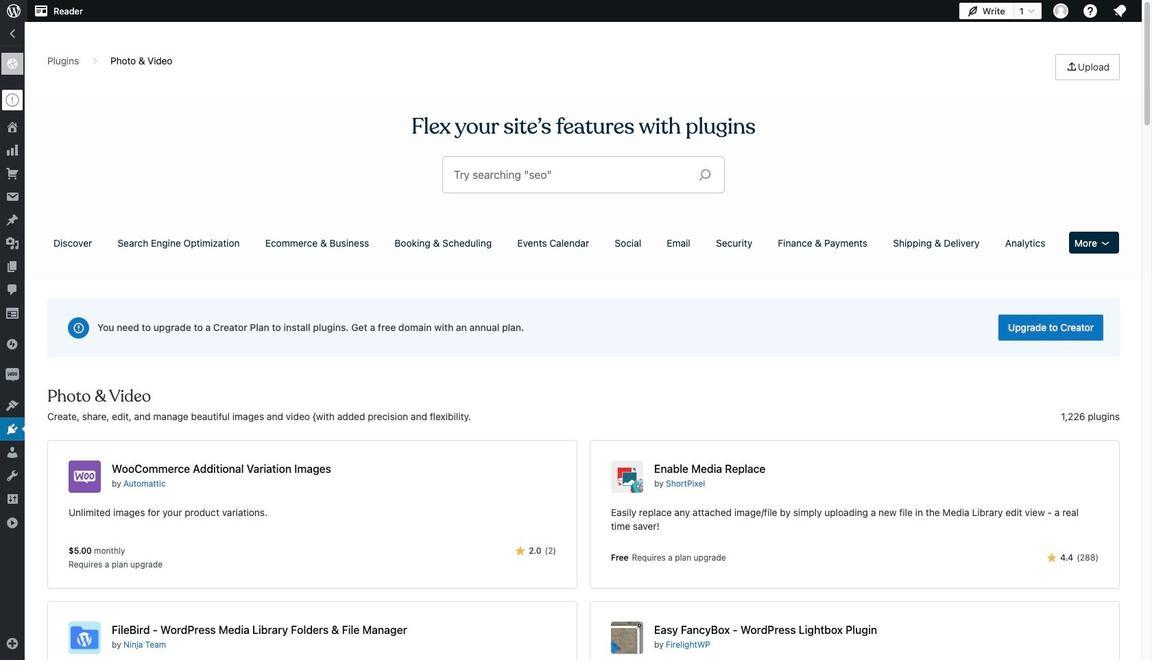Task type: locate. For each thing, give the bounding box(es) containing it.
None search field
[[443, 157, 724, 193]]

1 vertical spatial img image
[[5, 368, 19, 382]]

manage your sites image
[[5, 3, 22, 19]]

1 img image from the top
[[5, 337, 19, 351]]

img image
[[5, 337, 19, 351], [5, 368, 19, 382]]

0 vertical spatial img image
[[5, 337, 19, 351]]

plugin icon image
[[69, 461, 101, 493], [611, 461, 643, 493], [69, 622, 101, 654], [611, 622, 643, 654]]

main content
[[43, 54, 1125, 660]]



Task type: vqa. For each thing, say whether or not it's contained in the screenshot.
Search search box
no



Task type: describe. For each thing, give the bounding box(es) containing it.
2 img image from the top
[[5, 368, 19, 382]]

help image
[[1082, 3, 1099, 19]]

my profile image
[[1053, 3, 1068, 19]]

manage your notifications image
[[1112, 3, 1128, 19]]



